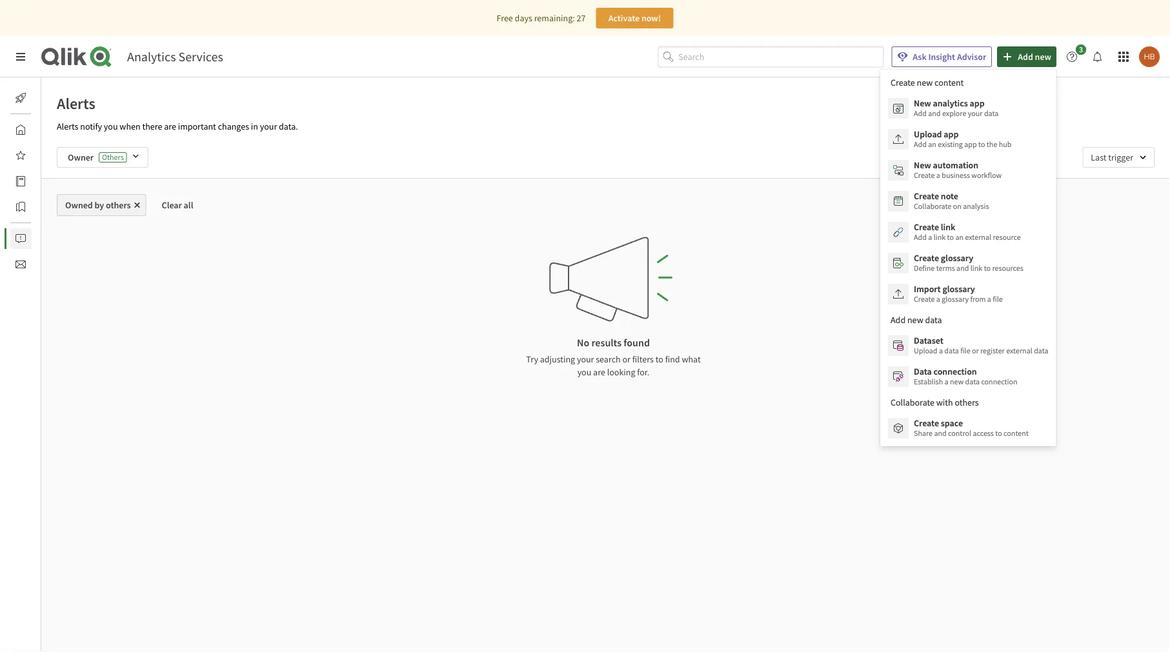 Task type: locate. For each thing, give the bounding box(es) containing it.
a up establish
[[940, 346, 944, 356]]

1 vertical spatial new
[[915, 160, 932, 171]]

add new button
[[998, 47, 1057, 67]]

on
[[954, 202, 962, 212]]

0 horizontal spatial external
[[966, 233, 992, 243]]

create inside create space share and control access to content
[[915, 418, 940, 430]]

1 create from the top
[[915, 171, 936, 181]]

an
[[929, 140, 937, 150], [956, 233, 964, 243]]

an inside upload app add an existing app to the hub
[[929, 140, 937, 150]]

0 vertical spatial new
[[1036, 51, 1052, 63]]

to left find
[[656, 354, 664, 366]]

create
[[915, 171, 936, 181], [915, 191, 940, 202], [915, 222, 940, 233], [915, 253, 940, 264], [915, 295, 936, 305], [915, 418, 940, 430]]

your
[[969, 109, 983, 119], [260, 121, 277, 132], [577, 354, 595, 366]]

and inside create glossary define terms and link to resources
[[957, 264, 970, 274]]

1 horizontal spatial or
[[973, 346, 980, 356]]

external for create link
[[966, 233, 992, 243]]

file right from
[[994, 295, 1004, 305]]

add inside create link add a link to an external resource
[[915, 233, 927, 243]]

1 horizontal spatial file
[[994, 295, 1004, 305]]

connection
[[934, 366, 978, 378], [982, 377, 1018, 387]]

in
[[251, 121, 258, 132]]

alerts
[[57, 94, 95, 113], [57, 121, 78, 132]]

a left the business
[[937, 171, 941, 181]]

add inside upload app add an existing app to the hub
[[915, 140, 927, 150]]

1 horizontal spatial are
[[594, 367, 606, 378]]

4 create from the top
[[915, 253, 940, 264]]

link
[[942, 222, 956, 233], [934, 233, 946, 243], [971, 264, 983, 274]]

add up define
[[915, 233, 927, 243]]

add new
[[1019, 51, 1052, 63]]

1 new from the top
[[915, 98, 932, 109]]

import glossary menu item
[[881, 279, 1057, 310]]

upload inside upload app add an existing app to the hub
[[915, 129, 943, 140]]

an up create glossary define terms and link to resources
[[956, 233, 964, 243]]

and for glossary
[[957, 264, 970, 274]]

27
[[577, 12, 586, 24]]

1 vertical spatial you
[[578, 367, 592, 378]]

external for dataset
[[1007, 346, 1033, 356]]

1 horizontal spatial an
[[956, 233, 964, 243]]

1 horizontal spatial new
[[1036, 51, 1052, 63]]

or
[[973, 346, 980, 356], [623, 354, 631, 366]]

search
[[596, 354, 621, 366]]

add left analytics
[[915, 109, 927, 119]]

home link
[[10, 119, 64, 140]]

results
[[592, 337, 622, 349]]

glossary down the terms
[[943, 284, 976, 295]]

share
[[915, 429, 933, 439]]

create space share and control access to content
[[915, 418, 1029, 439]]

a for link
[[929, 233, 933, 243]]

owned by others
[[65, 200, 131, 211]]

and right the share
[[935, 429, 947, 439]]

last trigger image
[[1083, 147, 1155, 168]]

create left space
[[915, 418, 940, 430]]

create down define
[[915, 295, 936, 305]]

0 vertical spatial your
[[969, 109, 983, 119]]

or up "looking" at right
[[623, 354, 631, 366]]

create inside create note collaborate on analysis
[[915, 191, 940, 202]]

external inside create link add a link to an external resource
[[966, 233, 992, 243]]

0 horizontal spatial new
[[951, 377, 964, 387]]

2 new from the top
[[915, 160, 932, 171]]

1 horizontal spatial external
[[1007, 346, 1033, 356]]

new left automation
[[915, 160, 932, 171]]

analytics services
[[127, 49, 223, 65]]

new inside new analytics app add and explore your data
[[915, 98, 932, 109]]

automation
[[934, 160, 979, 171]]

new automation create a business workflow
[[915, 160, 1003, 181]]

data
[[985, 109, 999, 119], [945, 346, 960, 356], [1035, 346, 1049, 356], [966, 377, 980, 387]]

alerts up notify
[[57, 94, 95, 113]]

0 horizontal spatial an
[[929, 140, 937, 150]]

0 vertical spatial an
[[929, 140, 937, 150]]

app right existing
[[965, 140, 978, 150]]

your right explore at top right
[[969, 109, 983, 119]]

and inside new analytics app add and explore your data
[[929, 109, 941, 119]]

are
[[164, 121, 176, 132], [594, 367, 606, 378]]

alerts notify you when there are important changes in your data.
[[57, 121, 298, 132]]

an inside create link add a link to an external resource
[[956, 233, 964, 243]]

to inside create glossary define terms and link to resources
[[985, 264, 991, 274]]

0 vertical spatial alerts
[[57, 94, 95, 113]]

activate
[[609, 12, 640, 24]]

ask
[[913, 51, 927, 63]]

create left note
[[915, 191, 940, 202]]

create left the business
[[915, 171, 936, 181]]

external inside "dataset upload a data file or register external data"
[[1007, 346, 1033, 356]]

data up the
[[985, 109, 999, 119]]

analytics
[[127, 49, 176, 65]]

to up create glossary define terms and link to resources
[[948, 233, 955, 243]]

are inside "no results found try adjusting your search or filters to find what you are looking for."
[[594, 367, 606, 378]]

and right the terms
[[957, 264, 970, 274]]

connection down register
[[982, 377, 1018, 387]]

adjusting
[[540, 354, 576, 366]]

or inside "no results found try adjusting your search or filters to find what you are looking for."
[[623, 354, 631, 366]]

0 horizontal spatial are
[[164, 121, 176, 132]]

new analytics app menu item
[[881, 93, 1057, 124]]

owned by others button
[[57, 194, 146, 216]]

a inside create link add a link to an external resource
[[929, 233, 933, 243]]

days
[[515, 12, 533, 24]]

by
[[95, 200, 104, 211]]

create inside create glossary define terms and link to resources
[[915, 253, 940, 264]]

filters region
[[41, 137, 1171, 178]]

create for create glossary
[[915, 253, 940, 264]]

1 alerts from the top
[[57, 94, 95, 113]]

2 create from the top
[[915, 191, 940, 202]]

1 vertical spatial an
[[956, 233, 964, 243]]

1 vertical spatial are
[[594, 367, 606, 378]]

new
[[915, 98, 932, 109], [915, 160, 932, 171]]

glossary
[[942, 253, 974, 264], [943, 284, 976, 295], [943, 295, 970, 305]]

dataset menu item
[[881, 331, 1057, 362]]

free days remaining: 27
[[497, 12, 586, 24]]

upload
[[915, 129, 943, 140], [915, 346, 938, 356]]

activate now! link
[[596, 8, 674, 28]]

1 vertical spatial upload
[[915, 346, 938, 356]]

1 horizontal spatial your
[[577, 354, 595, 366]]

a down the terms
[[937, 295, 941, 305]]

external right register
[[1007, 346, 1033, 356]]

glossary inside create glossary define terms and link to resources
[[942, 253, 974, 264]]

0 horizontal spatial or
[[623, 354, 631, 366]]

create up import
[[915, 253, 940, 264]]

file
[[994, 295, 1004, 305], [961, 346, 971, 356]]

new
[[1036, 51, 1052, 63], [951, 377, 964, 387]]

1 vertical spatial file
[[961, 346, 971, 356]]

analytics services element
[[127, 49, 223, 65]]

upload inside "dataset upload a data file or register external data"
[[915, 346, 938, 356]]

to left resources
[[985, 264, 991, 274]]

a down collaborate
[[929, 233, 933, 243]]

add
[[1019, 51, 1034, 63], [915, 109, 927, 119], [915, 140, 927, 150], [915, 233, 927, 243]]

add right the "advisor"
[[1019, 51, 1034, 63]]

subscriptions image
[[16, 260, 26, 270]]

data inside data connection establish a new data connection
[[966, 377, 980, 387]]

0 vertical spatial external
[[966, 233, 992, 243]]

app inside new analytics app add and explore your data
[[970, 98, 985, 109]]

a right establish
[[945, 377, 949, 387]]

upload up the data
[[915, 346, 938, 356]]

for.
[[638, 367, 650, 378]]

create glossary menu item
[[881, 248, 1057, 279]]

you left when
[[104, 121, 118, 132]]

2 alerts from the top
[[57, 121, 78, 132]]

no results found try adjusting your search or filters to find what you are looking for.
[[527, 337, 701, 378]]

file inside "dataset upload a data file or register external data"
[[961, 346, 971, 356]]

a inside data connection establish a new data connection
[[945, 377, 949, 387]]

new for new analytics app
[[915, 98, 932, 109]]

new for new automation
[[915, 160, 932, 171]]

and inside create space share and control access to content
[[935, 429, 947, 439]]

create inside import glossary create a glossary from a file
[[915, 295, 936, 305]]

1 vertical spatial your
[[260, 121, 277, 132]]

3 create from the top
[[915, 222, 940, 233]]

and left explore at top right
[[929, 109, 941, 119]]

external
[[966, 233, 992, 243], [1007, 346, 1033, 356]]

data right register
[[1035, 346, 1049, 356]]

1 vertical spatial and
[[957, 264, 970, 274]]

important
[[178, 121, 216, 132]]

new left analytics
[[915, 98, 932, 109]]

upload down analytics
[[915, 129, 943, 140]]

create note menu item
[[881, 186, 1057, 217]]

data inside new analytics app add and explore your data
[[985, 109, 999, 119]]

to inside upload app add an existing app to the hub
[[979, 140, 986, 150]]

your down the no
[[577, 354, 595, 366]]

to left the
[[979, 140, 986, 150]]

1 horizontal spatial you
[[578, 367, 592, 378]]

5 create from the top
[[915, 295, 936, 305]]

app right explore at top right
[[970, 98, 985, 109]]

add left existing
[[915, 140, 927, 150]]

external up create glossary define terms and link to resources
[[966, 233, 992, 243]]

open sidebar menu image
[[16, 52, 26, 62]]

app
[[970, 98, 985, 109], [944, 129, 959, 140], [965, 140, 978, 150]]

0 horizontal spatial connection
[[934, 366, 978, 378]]

to right access
[[996, 429, 1003, 439]]

app down explore at top right
[[944, 129, 959, 140]]

create down collaborate
[[915, 222, 940, 233]]

alerts left notify
[[57, 121, 78, 132]]

data down the dataset 'menu item'
[[966, 377, 980, 387]]

are right the there on the left top
[[164, 121, 176, 132]]

menu
[[881, 70, 1057, 447]]

create glossary define terms and link to resources
[[915, 253, 1024, 274]]

new inside the new automation create a business workflow
[[915, 160, 932, 171]]

0 vertical spatial new
[[915, 98, 932, 109]]

0 horizontal spatial file
[[961, 346, 971, 356]]

a inside the new automation create a business workflow
[[937, 171, 941, 181]]

create inside create link add a link to an external resource
[[915, 222, 940, 233]]

glossary down create link menu item
[[942, 253, 974, 264]]

0 horizontal spatial you
[[104, 121, 118, 132]]

a
[[937, 171, 941, 181], [929, 233, 933, 243], [937, 295, 941, 305], [988, 295, 992, 305], [940, 346, 944, 356], [945, 377, 949, 387]]

you
[[104, 121, 118, 132], [578, 367, 592, 378]]

to
[[979, 140, 986, 150], [948, 233, 955, 243], [985, 264, 991, 274], [656, 354, 664, 366], [996, 429, 1003, 439]]

1 vertical spatial new
[[951, 377, 964, 387]]

your right in
[[260, 121, 277, 132]]

0 vertical spatial upload
[[915, 129, 943, 140]]

now!
[[642, 12, 662, 24]]

1 vertical spatial alerts
[[57, 121, 78, 132]]

data.
[[279, 121, 298, 132]]

resources
[[993, 264, 1024, 274]]

or left register
[[973, 346, 980, 356]]

2 horizontal spatial your
[[969, 109, 983, 119]]

1 upload from the top
[[915, 129, 943, 140]]

create for create space
[[915, 418, 940, 430]]

connection down the dataset 'menu item'
[[934, 366, 978, 378]]

link up import glossary menu item
[[971, 264, 983, 274]]

you down the no
[[578, 367, 592, 378]]

an left existing
[[929, 140, 937, 150]]

alerts for alerts
[[57, 94, 95, 113]]

link up the terms
[[934, 233, 946, 243]]

0 vertical spatial and
[[929, 109, 941, 119]]

and
[[929, 109, 941, 119], [957, 264, 970, 274], [935, 429, 947, 439]]

there
[[142, 121, 162, 132]]

2 vertical spatial your
[[577, 354, 595, 366]]

to inside create space share and control access to content
[[996, 429, 1003, 439]]

0 vertical spatial are
[[164, 121, 176, 132]]

2 upload from the top
[[915, 346, 938, 356]]

6 create from the top
[[915, 418, 940, 430]]

0 vertical spatial file
[[994, 295, 1004, 305]]

file up data connection establish a new data connection
[[961, 346, 971, 356]]

data connection menu item
[[881, 362, 1057, 393]]

are down search
[[594, 367, 606, 378]]

2 vertical spatial and
[[935, 429, 947, 439]]

1 vertical spatial external
[[1007, 346, 1033, 356]]



Task type: vqa. For each thing, say whether or not it's contained in the screenshot.


Task type: describe. For each thing, give the bounding box(es) containing it.
menu containing new analytics app
[[881, 70, 1057, 447]]

link down on
[[942, 222, 956, 233]]

owned
[[65, 200, 93, 211]]

and for analytics
[[929, 109, 941, 119]]

collaborate
[[915, 202, 952, 212]]

new inside dropdown button
[[1036, 51, 1052, 63]]

upload app menu item
[[881, 124, 1057, 155]]

notify
[[80, 121, 102, 132]]

create inside the new automation create a business workflow
[[915, 171, 936, 181]]

ask insight advisor button
[[892, 47, 993, 67]]

glossary left from
[[943, 295, 970, 305]]

data
[[915, 366, 932, 378]]

activate now!
[[609, 12, 662, 24]]

terms
[[937, 264, 956, 274]]

note
[[942, 191, 959, 202]]

existing
[[939, 140, 964, 150]]

register
[[981, 346, 1005, 356]]

upload app add an existing app to the hub
[[915, 129, 1012, 150]]

alerts for alerts notify you when there are important changes in your data.
[[57, 121, 78, 132]]

free
[[497, 12, 513, 24]]

business
[[943, 171, 971, 181]]

new automation menu item
[[881, 155, 1057, 186]]

all
[[184, 200, 193, 211]]

clear all button
[[152, 194, 204, 216]]

data right dataset
[[945, 346, 960, 356]]

catalog link
[[10, 171, 70, 192]]

when
[[120, 121, 141, 132]]

your inside "no results found try adjusting your search or filters to find what you are looking for."
[[577, 354, 595, 366]]

link inside create glossary define terms and link to resources
[[971, 264, 983, 274]]

filters
[[633, 354, 654, 366]]

your inside new analytics app add and explore your data
[[969, 109, 983, 119]]

define
[[915, 264, 935, 274]]

1 horizontal spatial connection
[[982, 377, 1018, 387]]

analytics
[[934, 98, 969, 109]]

others
[[106, 200, 131, 211]]

services
[[179, 49, 223, 65]]

dataset
[[915, 335, 944, 347]]

create link menu item
[[881, 217, 1057, 248]]

found
[[624, 337, 650, 349]]

new analytics app add and explore your data
[[915, 98, 999, 119]]

home
[[41, 124, 64, 136]]

glossary for import glossary
[[943, 284, 976, 295]]

insight
[[929, 51, 956, 63]]

ask insight advisor
[[913, 51, 987, 63]]

a for connection
[[945, 377, 949, 387]]

or inside "dataset upload a data file or register external data"
[[973, 346, 980, 356]]

analysis
[[964, 202, 990, 212]]

create for create link
[[915, 222, 940, 233]]

add inside dropdown button
[[1019, 51, 1034, 63]]

create link add a link to an external resource
[[915, 222, 1022, 243]]

a inside "dataset upload a data file or register external data"
[[940, 346, 944, 356]]

to for glossary
[[985, 264, 991, 274]]

alerts image
[[16, 234, 26, 244]]

searchbar element
[[658, 46, 884, 67]]

remaining:
[[535, 12, 575, 24]]

find
[[666, 354, 681, 366]]

0 vertical spatial you
[[104, 121, 118, 132]]

file inside import glossary create a glossary from a file
[[994, 295, 1004, 305]]

create note collaborate on analysis
[[915, 191, 990, 212]]

changes
[[218, 121, 249, 132]]

import glossary create a glossary from a file
[[915, 284, 1004, 305]]

Search text field
[[679, 46, 884, 67]]

navigation pane element
[[0, 83, 70, 280]]

access
[[974, 429, 995, 439]]

favorites image
[[16, 150, 26, 161]]

no
[[577, 337, 590, 349]]

space
[[942, 418, 964, 430]]

looking
[[608, 367, 636, 378]]

to for space
[[996, 429, 1003, 439]]

content
[[1004, 429, 1029, 439]]

create space menu item
[[881, 413, 1057, 444]]

collections image
[[16, 202, 26, 212]]

what
[[682, 354, 701, 366]]

dataset upload a data file or register external data
[[915, 335, 1049, 356]]

to inside "no results found try adjusting your search or filters to find what you are looking for."
[[656, 354, 664, 366]]

a right from
[[988, 295, 992, 305]]

workflow
[[972, 171, 1003, 181]]

establish
[[915, 377, 944, 387]]

a for automation
[[937, 171, 941, 181]]

explore
[[943, 109, 967, 119]]

data connection establish a new data connection
[[915, 366, 1018, 387]]

control
[[949, 429, 972, 439]]

the
[[987, 140, 998, 150]]

resource
[[994, 233, 1022, 243]]

clear all
[[162, 200, 193, 211]]

a for glossary
[[937, 295, 941, 305]]

catalog
[[41, 176, 70, 187]]

clear
[[162, 200, 182, 211]]

from
[[971, 295, 987, 305]]

advisor
[[958, 51, 987, 63]]

new inside data connection establish a new data connection
[[951, 377, 964, 387]]

import
[[915, 284, 941, 295]]

you inside "no results found try adjusting your search or filters to find what you are looking for."
[[578, 367, 592, 378]]

add inside new analytics app add and explore your data
[[915, 109, 927, 119]]

create for create note
[[915, 191, 940, 202]]

to inside create link add a link to an external resource
[[948, 233, 955, 243]]

glossary for create glossary
[[942, 253, 974, 264]]

try
[[527, 354, 539, 366]]

to for app
[[979, 140, 986, 150]]

hub
[[1000, 140, 1012, 150]]

0 horizontal spatial your
[[260, 121, 277, 132]]



